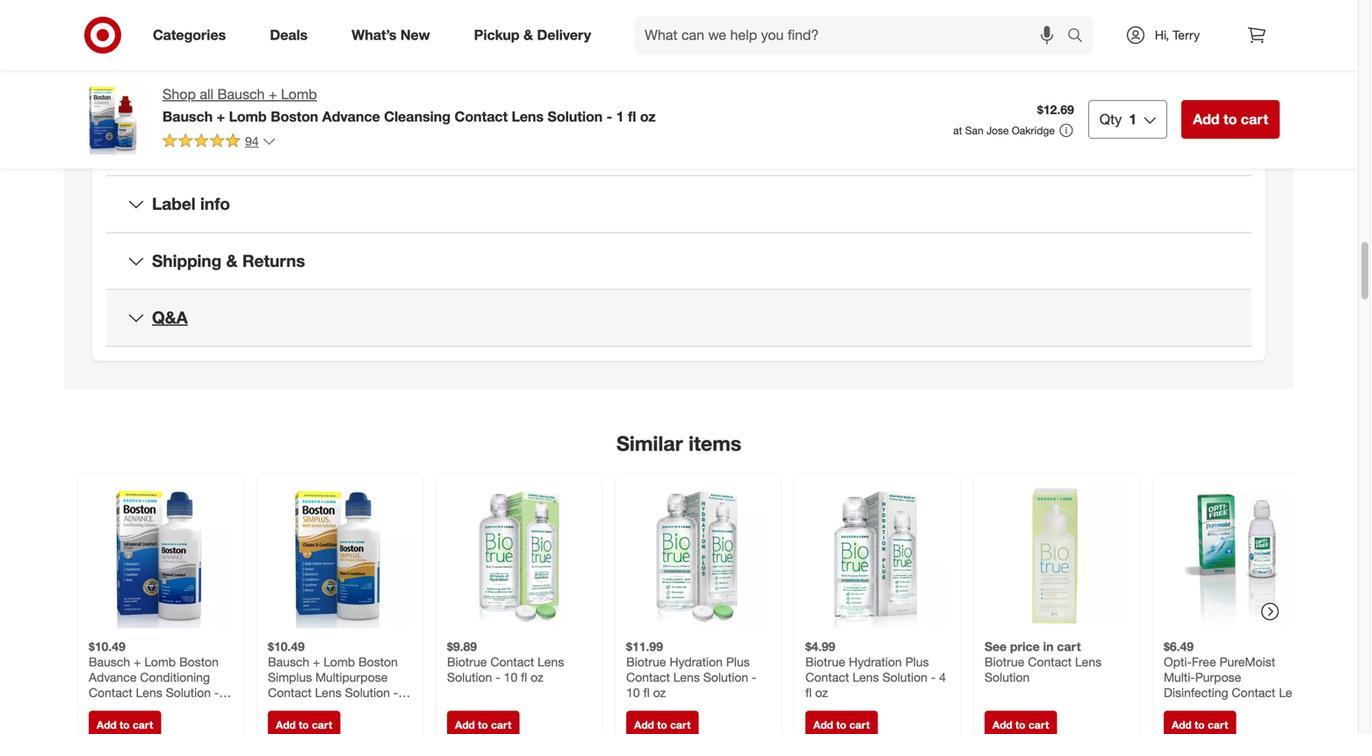 Task type: vqa. For each thing, say whether or not it's contained in the screenshot.


Task type: locate. For each thing, give the bounding box(es) containing it.
multipurpose
[[316, 670, 388, 685]]

add down $10.49 bausch + lomb boston advance conditioning contact lens solution - 3.5 fl oz.
[[97, 719, 117, 732]]

fl inside '$4.99 biotrue hydration plus contact lens solution - 4 fl oz'
[[806, 685, 812, 701]]

add to cart button for $10.49 bausch + lomb boston advance conditioning contact lens solution - 3.5 fl oz.
[[89, 711, 161, 735]]

4
[[939, 670, 946, 685], [1221, 701, 1228, 716]]

solution inside '$4.99 biotrue hydration plus contact lens solution - 4 fl oz'
[[883, 670, 928, 685]]

hi,
[[1155, 27, 1170, 43]]

deals
[[270, 26, 308, 44]]

4 inside $6.49 opti-free puremoist multi-purpose disinfecting contact lens solution - 4 fl oz
[[1221, 701, 1228, 716]]

3.5 inside $10.49 bausch + lomb boston simplus multipurpose contact lens solution - 3.5 fl oz
[[268, 701, 285, 716]]

1 inside shop all bausch + lomb bausch + lomb boston advance cleansing contact lens solution - 1 fl oz
[[616, 108, 624, 125]]

contact down $4.99
[[806, 670, 849, 685]]

contact down $11.99 at the bottom left of page
[[626, 670, 670, 685]]

label info
[[152, 194, 230, 214]]

items
[[689, 431, 742, 456]]

solution inside $10.49 bausch + lomb boston advance conditioning contact lens solution - 3.5 fl oz.
[[166, 685, 211, 701]]

1 vertical spatial :
[[188, 77, 191, 92]]

0 horizontal spatial :
[[188, 77, 191, 92]]

+ up above on the left
[[269, 86, 277, 103]]

hydration
[[670, 655, 723, 670], [849, 655, 902, 670]]

&
[[524, 26, 533, 44], [226, 251, 238, 271]]

terry
[[1173, 27, 1200, 43]]

contact inside $10.49 bausch + lomb boston simplus multipurpose contact lens solution - 3.5 fl oz
[[268, 685, 312, 701]]

1 3.5 from the left
[[89, 701, 106, 716]]

0 horizontal spatial 10
[[504, 670, 518, 685]]

hi, terry
[[1155, 27, 1200, 43]]

(dpci)
[[232, 23, 269, 39]]

2 horizontal spatial boston
[[359, 655, 398, 670]]

$4.99
[[806, 639, 836, 655]]

in right made
[[229, 77, 239, 92]]

in
[[229, 77, 239, 92], [1043, 639, 1054, 655]]

contact right 'see'
[[1028, 655, 1072, 670]]

or right accurate in the top of the page
[[372, 134, 383, 149]]

$10.49 for bausch + lomb boston simplus multipurpose contact lens solution - 3.5 fl oz
[[268, 639, 305, 655]]

what's new link
[[337, 16, 452, 54]]

1 horizontal spatial boston
[[271, 108, 318, 125]]

3.5 left oz.
[[89, 701, 106, 716]]

0 horizontal spatial plus
[[726, 655, 750, 670]]

biotrue hydration plus contact lens solution - 4 fl oz image
[[806, 485, 950, 629]]

fl
[[628, 108, 636, 125], [521, 670, 527, 685], [644, 685, 650, 701], [806, 685, 812, 701], [109, 701, 116, 716], [288, 701, 295, 716], [1231, 701, 1237, 716]]

in right price
[[1043, 639, 1054, 655]]

$12.69
[[1038, 102, 1074, 117]]

advance inside shop all bausch + lomb bausch + lomb boston advance cleansing contact lens solution - 1 fl oz
[[322, 108, 380, 125]]

the
[[242, 77, 260, 92], [162, 134, 180, 149]]

0 horizontal spatial advance
[[89, 670, 137, 685]]

advance up oz.
[[89, 670, 137, 685]]

: left 245-
[[269, 23, 272, 39]]

2 $10.49 from the left
[[268, 639, 305, 655]]

add down simplus
[[276, 719, 296, 732]]

item
[[152, 23, 178, 39]]

$10.49 up oz.
[[89, 639, 126, 655]]

see price in cart biotrue contact lens solution
[[985, 639, 1102, 685]]

boston inside $10.49 bausch + lomb boston simplus multipurpose contact lens solution - 3.5 fl oz
[[359, 655, 398, 670]]

1 $10.49 from the left
[[89, 639, 126, 655]]

plus inside $11.99 biotrue hydration plus contact lens solution - 10 fl oz
[[726, 655, 750, 670]]

& for pickup
[[524, 26, 533, 44]]

oz inside '$4.99 biotrue hydration plus contact lens solution - 4 fl oz'
[[815, 685, 828, 701]]

0 vertical spatial 4
[[939, 670, 946, 685]]

0 horizontal spatial 4
[[939, 670, 946, 685]]

1 hydration from the left
[[670, 655, 723, 670]]

& right pickup
[[524, 26, 533, 44]]

contact left conditioning
[[89, 685, 132, 701]]

oz inside $11.99 biotrue hydration plus contact lens solution - 10 fl oz
[[653, 685, 666, 701]]

add down '$4.99 biotrue hydration plus contact lens solution - 4 fl oz'
[[814, 719, 834, 732]]

+ right simplus
[[313, 655, 320, 670]]

boston inside $10.49 bausch + lomb boston advance conditioning contact lens solution - 3.5 fl oz.
[[179, 655, 219, 670]]

biotrue inside $11.99 biotrue hydration plus contact lens solution - 10 fl oz
[[626, 655, 666, 670]]

opti-free puremoist multi-purpose disinfecting contact lens solution - 4 fl oz image
[[1164, 485, 1308, 629]]

bausch right all
[[217, 86, 265, 103]]

to for $9.89 biotrue contact lens solution - 10 fl oz
[[478, 719, 488, 732]]

free
[[1192, 655, 1217, 670]]

4 biotrue from the left
[[985, 655, 1025, 670]]

1 horizontal spatial in
[[1043, 639, 1054, 655]]

or right usa
[[291, 77, 302, 92]]

& for shipping
[[226, 251, 238, 271]]

the right if
[[162, 134, 180, 149]]

it.
[[575, 134, 585, 149]]

hydration inside $11.99 biotrue hydration plus contact lens solution - 10 fl oz
[[670, 655, 723, 670]]

biotrue for $9.89
[[447, 655, 487, 670]]

& left returns
[[226, 251, 238, 271]]

to
[[1224, 111, 1237, 128], [493, 134, 504, 149], [120, 719, 130, 732], [299, 719, 309, 732], [478, 719, 488, 732], [657, 719, 667, 732], [837, 719, 847, 732], [1016, 719, 1026, 732], [1195, 719, 1205, 732]]

advance up accurate in the top of the page
[[322, 108, 380, 125]]

solution
[[548, 108, 603, 125], [447, 670, 492, 685], [703, 670, 749, 685], [883, 670, 928, 685], [985, 670, 1030, 685], [166, 685, 211, 701], [345, 685, 390, 701], [1164, 701, 1209, 716]]

+ up oz.
[[134, 655, 141, 670]]

add down $9.89 biotrue contact lens solution - 10 fl oz
[[455, 719, 475, 732]]

biotrue hydration plus contact lens solution - 10 fl oz image
[[626, 485, 771, 629]]

add down disinfecting
[[1172, 719, 1192, 732]]

1 horizontal spatial 3.5
[[268, 701, 285, 716]]

94 link
[[163, 133, 276, 153]]

1 horizontal spatial 10
[[626, 685, 640, 701]]

0 vertical spatial or
[[291, 77, 302, 92]]

oz inside $10.49 bausch + lomb boston simplus multipurpose contact lens solution - 3.5 fl oz
[[298, 701, 311, 716]]

add
[[1193, 111, 1220, 128], [97, 719, 117, 732], [276, 719, 296, 732], [455, 719, 475, 732], [634, 719, 654, 732], [814, 719, 834, 732], [993, 719, 1013, 732], [1172, 719, 1192, 732]]

contact inside '$4.99 biotrue hydration plus contact lens solution - 4 fl oz'
[[806, 670, 849, 685]]

1 plus from the left
[[726, 655, 750, 670]]

in inside see price in cart biotrue contact lens solution
[[1043, 639, 1054, 655]]

0 horizontal spatial in
[[229, 77, 239, 92]]

1 horizontal spatial or
[[372, 134, 383, 149]]

add to cart button for $11.99 biotrue hydration plus contact lens solution - 10 fl oz
[[626, 711, 699, 735]]

lens
[[512, 108, 544, 125], [538, 655, 564, 670], [1075, 655, 1102, 670], [674, 670, 700, 685], [853, 670, 879, 685], [136, 685, 162, 701], [315, 685, 342, 701], [1279, 685, 1306, 701]]

0 vertical spatial in
[[229, 77, 239, 92]]

- inside $11.99 biotrue hydration plus contact lens solution - 10 fl oz
[[752, 670, 757, 685]]

1 horizontal spatial plus
[[906, 655, 929, 670]]

$10.49 inside $10.49 bausch + lomb boston simplus multipurpose contact lens solution - 3.5 fl oz
[[268, 639, 305, 655]]

oakridge
[[1012, 124, 1055, 137]]

lomb inside $10.49 bausch + lomb boston simplus multipurpose contact lens solution - 3.5 fl oz
[[324, 655, 355, 670]]

item
[[183, 134, 207, 149]]

pickup & delivery link
[[459, 16, 613, 54]]

oz.
[[119, 701, 135, 716]]

contact right $9.89 in the bottom left of the page
[[491, 655, 534, 670]]

4 inside '$4.99 biotrue hydration plus contact lens solution - 4 fl oz'
[[939, 670, 946, 685]]

1 horizontal spatial $10.49
[[268, 639, 305, 655]]

3.5 down simplus
[[268, 701, 285, 716]]

0114
[[320, 23, 347, 39]]

3 biotrue from the left
[[806, 655, 846, 670]]

lens inside '$4.99 biotrue hydration plus contact lens solution - 4 fl oz'
[[853, 670, 879, 685]]

+ up the 94 link
[[217, 108, 225, 125]]

cart for see price in cart biotrue contact lens solution
[[1029, 719, 1049, 732]]

biotrue for $4.99
[[806, 655, 846, 670]]

bausch
[[217, 86, 265, 103], [163, 108, 213, 125], [89, 655, 130, 670], [268, 655, 309, 670]]

bausch up oz.
[[89, 655, 130, 670]]

0 vertical spatial the
[[242, 77, 260, 92]]

hydration inside '$4.99 biotrue hydration plus contact lens solution - 4 fl oz'
[[849, 655, 902, 670]]

jose
[[987, 124, 1009, 137]]

2 biotrue from the left
[[626, 655, 666, 670]]

to for $10.49 bausch + lomb boston simplus multipurpose contact lens solution - 3.5 fl oz
[[299, 719, 309, 732]]

0 vertical spatial advance
[[322, 108, 380, 125]]

contact inside see price in cart biotrue contact lens solution
[[1028, 655, 1072, 670]]

2 hydration from the left
[[849, 655, 902, 670]]

boston
[[271, 108, 318, 125], [179, 655, 219, 670], [359, 655, 398, 670]]

label info button
[[106, 176, 1252, 232]]

lens inside $6.49 opti-free puremoist multi-purpose disinfecting contact lens solution - 4 fl oz
[[1279, 685, 1306, 701]]

1 biotrue from the left
[[447, 655, 487, 670]]

bausch inside $10.49 bausch + lomb boston advance conditioning contact lens solution - 3.5 fl oz.
[[89, 655, 130, 670]]

10 inside $11.99 biotrue hydration plus contact lens solution - 10 fl oz
[[626, 685, 640, 701]]

contact inside $6.49 opti-free puremoist multi-purpose disinfecting contact lens solution - 4 fl oz
[[1232, 685, 1276, 701]]

add to cart for $9.89 biotrue contact lens solution - 10 fl oz
[[455, 719, 512, 732]]

+ inside $10.49 bausch + lomb boston advance conditioning contact lens solution - 3.5 fl oz.
[[134, 655, 141, 670]]

$10.49 up simplus
[[268, 639, 305, 655]]

:
[[269, 23, 272, 39], [188, 77, 191, 92]]

0 horizontal spatial $10.49
[[89, 639, 126, 655]]

lens inside $10.49 bausch + lomb boston advance conditioning contact lens solution - 3.5 fl oz.
[[136, 685, 162, 701]]

bausch down shop
[[163, 108, 213, 125]]

cart for $10.49 bausch + lomb boston simplus multipurpose contact lens solution - 3.5 fl oz
[[312, 719, 332, 732]]

0 horizontal spatial boston
[[179, 655, 219, 670]]

about
[[540, 134, 572, 149]]

contact up want
[[455, 108, 508, 125]]

2 3.5 from the left
[[268, 701, 285, 716]]

0 horizontal spatial hydration
[[670, 655, 723, 670]]

- inside $10.49 bausch + lomb boston simplus multipurpose contact lens solution - 3.5 fl oz
[[394, 685, 398, 701]]

cart for $6.49 opti-free puremoist multi-purpose disinfecting contact lens solution - 4 fl oz
[[1208, 719, 1229, 732]]

-
[[607, 108, 612, 125], [496, 670, 501, 685], [752, 670, 757, 685], [931, 670, 936, 685], [214, 685, 219, 701], [394, 685, 398, 701], [1213, 701, 1217, 716]]

hydration right $11.99 at the bottom left of page
[[670, 655, 723, 670]]

add to cart for $11.99 biotrue hydration plus contact lens solution - 10 fl oz
[[634, 719, 691, 732]]

at san jose oakridge
[[954, 124, 1055, 137]]

$11.99
[[626, 639, 663, 655]]

biotrue
[[447, 655, 487, 670], [626, 655, 666, 670], [806, 655, 846, 670], [985, 655, 1025, 670]]

biotrue inside '$4.99 biotrue hydration plus contact lens solution - 4 fl oz'
[[806, 655, 846, 670]]

search button
[[1060, 16, 1102, 58]]

label
[[152, 194, 196, 214]]

puremoist
[[1220, 655, 1276, 670]]

plus left 'see'
[[906, 655, 929, 670]]

or
[[291, 77, 302, 92], [372, 134, 383, 149]]

categories link
[[138, 16, 248, 54]]

fl inside $10.49 bausch + lomb boston advance conditioning contact lens solution - 3.5 fl oz.
[[109, 701, 116, 716]]

1 vertical spatial in
[[1043, 639, 1054, 655]]

q&a
[[152, 308, 188, 328]]

shop all bausch + lomb bausch + lomb boston advance cleansing contact lens solution - 1 fl oz
[[163, 86, 656, 125]]

contact left multipurpose
[[268, 685, 312, 701]]

0 horizontal spatial 1
[[616, 108, 624, 125]]

oz inside shop all bausch + lomb bausch + lomb boston advance cleansing contact lens solution - 1 fl oz
[[640, 108, 656, 125]]

1 horizontal spatial :
[[269, 23, 272, 39]]

- inside $9.89 biotrue contact lens solution - 10 fl oz
[[496, 670, 501, 685]]

1 vertical spatial &
[[226, 251, 238, 271]]

conditioning
[[140, 670, 210, 685]]

contact down puremoist
[[1232, 685, 1276, 701]]

10
[[504, 670, 518, 685], [626, 685, 640, 701]]

plus inside '$4.99 biotrue hydration plus contact lens solution - 4 fl oz'
[[906, 655, 929, 670]]

boston for $10.49 bausch + lomb boston advance conditioning contact lens solution - 3.5 fl oz.
[[179, 655, 219, 670]]

3.5
[[89, 701, 106, 716], [268, 701, 285, 716]]

disinfecting
[[1164, 685, 1229, 701]]

hydration for $4.99
[[849, 655, 902, 670]]

09-
[[301, 23, 320, 39]]

add down the "terry"
[[1193, 111, 1220, 128]]

1 vertical spatial or
[[372, 134, 383, 149]]

cart
[[1241, 111, 1269, 128], [1057, 639, 1081, 655], [133, 719, 153, 732], [312, 719, 332, 732], [491, 719, 512, 732], [670, 719, 691, 732], [850, 719, 870, 732], [1029, 719, 1049, 732], [1208, 719, 1229, 732]]

the left usa
[[242, 77, 260, 92]]

$9.89 biotrue contact lens solution - 10 fl oz
[[447, 639, 564, 685]]

aren't
[[287, 134, 317, 149]]

1 horizontal spatial 1
[[1129, 111, 1137, 128]]

: left all
[[188, 77, 191, 92]]

bausch left multipurpose
[[268, 655, 309, 670]]

hydration right $4.99
[[849, 655, 902, 670]]

biotrue inside $9.89 biotrue contact lens solution - 10 fl oz
[[447, 655, 487, 670]]

pickup & delivery
[[474, 26, 591, 44]]

add down $11.99 biotrue hydration plus contact lens solution - 10 fl oz
[[634, 719, 654, 732]]

1 horizontal spatial advance
[[322, 108, 380, 125]]

1 horizontal spatial the
[[242, 77, 260, 92]]

1
[[616, 108, 624, 125], [1129, 111, 1137, 128]]

deals link
[[255, 16, 330, 54]]

1 horizontal spatial &
[[524, 26, 533, 44]]

0 horizontal spatial 3.5
[[89, 701, 106, 716]]

biotrue for $11.99
[[626, 655, 666, 670]]

2 plus from the left
[[906, 655, 929, 670]]

plus left $4.99
[[726, 655, 750, 670]]

1 horizontal spatial hydration
[[849, 655, 902, 670]]

oz
[[640, 108, 656, 125], [531, 670, 544, 685], [653, 685, 666, 701], [815, 685, 828, 701], [298, 701, 311, 716], [1241, 701, 1254, 716]]

add down see price in cart biotrue contact lens solution
[[993, 719, 1013, 732]]

cart for $9.89 biotrue contact lens solution - 10 fl oz
[[491, 719, 512, 732]]

add to cart
[[1193, 111, 1269, 128], [97, 719, 153, 732], [276, 719, 332, 732], [455, 719, 512, 732], [634, 719, 691, 732], [814, 719, 870, 732], [993, 719, 1049, 732], [1172, 719, 1229, 732]]

0 vertical spatial &
[[524, 26, 533, 44]]

cart for $11.99 biotrue hydration plus contact lens solution - 10 fl oz
[[670, 719, 691, 732]]

q&a button
[[106, 290, 1252, 346]]

3.5 inside $10.49 bausch + lomb boston advance conditioning contact lens solution - 3.5 fl oz.
[[89, 701, 106, 716]]

1 vertical spatial 4
[[1221, 701, 1228, 716]]

1 horizontal spatial 4
[[1221, 701, 1228, 716]]

0 horizontal spatial &
[[226, 251, 238, 271]]

0 horizontal spatial the
[[162, 134, 180, 149]]

advance
[[322, 108, 380, 125], [89, 670, 137, 685]]

$10.49 inside $10.49 bausch + lomb boston advance conditioning contact lens solution - 3.5 fl oz.
[[89, 639, 126, 655]]

1 vertical spatial advance
[[89, 670, 137, 685]]

& inside dropdown button
[[226, 251, 238, 271]]



Task type: describe. For each thing, give the bounding box(es) containing it.
94
[[245, 133, 259, 149]]

biotrue contact lens solution - 10 fl oz image
[[447, 485, 591, 629]]

add to cart button for $6.49 opti-free puremoist multi-purpose disinfecting contact lens solution - 4 fl oz
[[1164, 711, 1236, 735]]

$6.49
[[1164, 639, 1194, 655]]

above
[[250, 134, 284, 149]]

san
[[965, 124, 984, 137]]

$6.49 opti-free puremoist multi-purpose disinfecting contact lens solution - 4 fl oz
[[1164, 639, 1306, 716]]

cart for $10.49 bausch + lomb boston advance conditioning contact lens solution - 3.5 fl oz.
[[133, 719, 153, 732]]

add for $6.49 opti-free puremoist multi-purpose disinfecting contact lens solution - 4 fl oz
[[1172, 719, 1192, 732]]

add for see price in cart biotrue contact lens solution
[[993, 719, 1013, 732]]

bausch inside $10.49 bausch + lomb boston simplus multipurpose contact lens solution - 3.5 fl oz
[[268, 655, 309, 670]]

3.5 for $10.49 bausch + lomb boston advance conditioning contact lens solution - 3.5 fl oz.
[[89, 701, 106, 716]]

What can we help you find? suggestions appear below search field
[[634, 16, 1072, 54]]

new
[[401, 26, 430, 44]]

solution inside $9.89 biotrue contact lens solution - 10 fl oz
[[447, 670, 492, 685]]

hydration for $11.99
[[670, 655, 723, 670]]

purpose
[[1196, 670, 1242, 685]]

item number (dpci) : 245-09-0114
[[152, 23, 347, 39]]

lens inside $10.49 bausch + lomb boston simplus multipurpose contact lens solution - 3.5 fl oz
[[315, 685, 342, 701]]

lens inside $9.89 biotrue contact lens solution - 10 fl oz
[[538, 655, 564, 670]]

accurate
[[321, 134, 368, 149]]

see
[[985, 639, 1007, 655]]

to for $10.49 bausch + lomb boston advance conditioning contact lens solution - 3.5 fl oz.
[[120, 719, 130, 732]]

fl inside $11.99 biotrue hydration plus contact lens solution - 10 fl oz
[[644, 685, 650, 701]]

add for $9.89 biotrue contact lens solution - 10 fl oz
[[455, 719, 475, 732]]

to for $4.99 biotrue hydration plus contact lens solution - 4 fl oz
[[837, 719, 847, 732]]

opti-
[[1164, 655, 1192, 670]]

+ inside $10.49 bausch + lomb boston simplus multipurpose contact lens solution - 3.5 fl oz
[[313, 655, 320, 670]]

to for $6.49 opti-free puremoist multi-purpose disinfecting contact lens solution - 4 fl oz
[[1195, 719, 1205, 732]]

returns
[[242, 251, 305, 271]]

contact inside $11.99 biotrue hydration plus contact lens solution - 10 fl oz
[[626, 670, 670, 685]]

lomb inside $10.49 bausch + lomb boston advance conditioning contact lens solution - 3.5 fl oz.
[[144, 655, 176, 670]]

add for $10.49 bausch + lomb boston advance conditioning contact lens solution - 3.5 fl oz.
[[97, 719, 117, 732]]

add for $4.99 biotrue hydration plus contact lens solution - 4 fl oz
[[814, 719, 834, 732]]

made
[[194, 77, 226, 92]]

245-
[[276, 23, 301, 39]]

similar
[[617, 431, 683, 456]]

add to cart for $10.49 bausch + lomb boston simplus multipurpose contact lens solution - 3.5 fl oz
[[276, 719, 332, 732]]

advance inside $10.49 bausch + lomb boston advance conditioning contact lens solution - 3.5 fl oz.
[[89, 670, 137, 685]]

shipping & returns button
[[106, 233, 1252, 289]]

simplus
[[268, 670, 312, 685]]

solution inside $6.49 opti-free puremoist multi-purpose disinfecting contact lens solution - 4 fl oz
[[1164, 701, 1209, 716]]

- inside shop all bausch + lomb bausch + lomb boston advance cleansing contact lens solution - 1 fl oz
[[607, 108, 612, 125]]

$10.49 bausch + lomb boston advance conditioning contact lens solution - 3.5 fl oz.
[[89, 639, 219, 716]]

biotrue contact lens solution image
[[985, 485, 1129, 629]]

add to cart for $10.49 bausch + lomb boston advance conditioning contact lens solution - 3.5 fl oz.
[[97, 719, 153, 732]]

contact inside shop all bausch + lomb bausch + lomb boston advance cleansing contact lens solution - 1 fl oz
[[455, 108, 508, 125]]

add to cart button for $4.99 biotrue hydration plus contact lens solution - 4 fl oz
[[806, 711, 878, 735]]

shipping & returns
[[152, 251, 305, 271]]

shop
[[163, 86, 196, 103]]

to for see price in cart biotrue contact lens solution
[[1016, 719, 1026, 732]]

biotrue inside see price in cart biotrue contact lens solution
[[985, 655, 1025, 670]]

if
[[152, 134, 159, 149]]

add to cart button for $10.49 bausch + lomb boston simplus multipurpose contact lens solution - 3.5 fl oz
[[268, 711, 340, 735]]

solution inside $10.49 bausch + lomb boston simplus multipurpose contact lens solution - 3.5 fl oz
[[345, 685, 390, 701]]

origin
[[152, 77, 188, 92]]

cleansing
[[384, 108, 451, 125]]

complete,
[[386, 134, 441, 149]]

multi-
[[1164, 670, 1196, 685]]

plus for biotrue hydration plus contact lens solution - 10 fl oz
[[726, 655, 750, 670]]

add to cart button for $9.89 biotrue contact lens solution - 10 fl oz
[[447, 711, 520, 735]]

if the item details above aren't accurate or complete, we want to know about it.
[[152, 134, 585, 149]]

we
[[444, 134, 460, 149]]

know
[[507, 134, 537, 149]]

$10.49 bausch + lomb boston simplus multipurpose contact lens solution - 3.5 fl oz
[[268, 639, 398, 716]]

oz inside $9.89 biotrue contact lens solution - 10 fl oz
[[531, 670, 544, 685]]

lens inside $11.99 biotrue hydration plus contact lens solution - 10 fl oz
[[674, 670, 700, 685]]

- inside $10.49 bausch + lomb boston advance conditioning contact lens solution - 3.5 fl oz.
[[214, 685, 219, 701]]

- inside $6.49 opti-free puremoist multi-purpose disinfecting contact lens solution - 4 fl oz
[[1213, 701, 1217, 716]]

all
[[200, 86, 214, 103]]

add to cart for $4.99 biotrue hydration plus contact lens solution - 4 fl oz
[[814, 719, 870, 732]]

lens inside see price in cart biotrue contact lens solution
[[1075, 655, 1102, 670]]

add to cart for see price in cart biotrue contact lens solution
[[993, 719, 1049, 732]]

0 vertical spatial :
[[269, 23, 272, 39]]

what's new
[[352, 26, 430, 44]]

fl inside $10.49 bausch + lomb boston simplus multipurpose contact lens solution - 3.5 fl oz
[[288, 701, 295, 716]]

imported
[[306, 77, 357, 92]]

price
[[1010, 639, 1040, 655]]

number
[[181, 23, 228, 39]]

add for $11.99 biotrue hydration plus contact lens solution - 10 fl oz
[[634, 719, 654, 732]]

fl inside shop all bausch + lomb bausch + lomb boston advance cleansing contact lens solution - 1 fl oz
[[628, 108, 636, 125]]

add to cart button for see price in cart biotrue contact lens solution
[[985, 711, 1057, 735]]

image of bausch + lomb boston advance cleansing contact lens solution - 1 fl oz image
[[78, 84, 148, 155]]

info
[[200, 194, 230, 214]]

usa
[[263, 77, 288, 92]]

$9.89
[[447, 639, 477, 655]]

what's
[[352, 26, 397, 44]]

fl inside $9.89 biotrue contact lens solution - 10 fl oz
[[521, 670, 527, 685]]

solution inside see price in cart biotrue contact lens solution
[[985, 670, 1030, 685]]

pickup
[[474, 26, 520, 44]]

$4.99 biotrue hydration plus contact lens solution - 4 fl oz
[[806, 639, 946, 701]]

to for $11.99 biotrue hydration plus contact lens solution - 10 fl oz
[[657, 719, 667, 732]]

$11.99 biotrue hydration plus contact lens solution - 10 fl oz
[[626, 639, 757, 701]]

bausch + lomb boston advance conditioning contact lens solution - 3.5 fl oz. image
[[89, 485, 233, 629]]

qty
[[1100, 111, 1122, 128]]

at
[[954, 124, 963, 137]]

cart for $4.99 biotrue hydration plus contact lens solution - 4 fl oz
[[850, 719, 870, 732]]

add for $10.49 bausch + lomb boston simplus multipurpose contact lens solution - 3.5 fl oz
[[276, 719, 296, 732]]

search
[[1060, 28, 1102, 45]]

0 horizontal spatial or
[[291, 77, 302, 92]]

categories
[[153, 26, 226, 44]]

cart inside see price in cart biotrue contact lens solution
[[1057, 639, 1081, 655]]

lens inside shop all bausch + lomb bausch + lomb boston advance cleansing contact lens solution - 1 fl oz
[[512, 108, 544, 125]]

solution inside $11.99 biotrue hydration plus contact lens solution - 10 fl oz
[[703, 670, 749, 685]]

oz inside $6.49 opti-free puremoist multi-purpose disinfecting contact lens solution - 4 fl oz
[[1241, 701, 1254, 716]]

contact inside $10.49 bausch + lomb boston advance conditioning contact lens solution - 3.5 fl oz.
[[89, 685, 132, 701]]

solution inside shop all bausch + lomb bausch + lomb boston advance cleansing contact lens solution - 1 fl oz
[[548, 108, 603, 125]]

1 vertical spatial the
[[162, 134, 180, 149]]

$10.49 for bausch + lomb boston advance conditioning contact lens solution - 3.5 fl oz.
[[89, 639, 126, 655]]

fl inside $6.49 opti-free puremoist multi-purpose disinfecting contact lens solution - 4 fl oz
[[1231, 701, 1237, 716]]

add to cart for $6.49 opti-free puremoist multi-purpose disinfecting contact lens solution - 4 fl oz
[[1172, 719, 1229, 732]]

details
[[210, 134, 247, 149]]

- inside '$4.99 biotrue hydration plus contact lens solution - 4 fl oz'
[[931, 670, 936, 685]]

boston for $10.49 bausch + lomb boston simplus multipurpose contact lens solution - 3.5 fl oz
[[359, 655, 398, 670]]

3.5 for $10.49 bausch + lomb boston simplus multipurpose contact lens solution - 3.5 fl oz
[[268, 701, 285, 716]]

similar items
[[617, 431, 742, 456]]

boston inside shop all bausch + lomb bausch + lomb boston advance cleansing contact lens solution - 1 fl oz
[[271, 108, 318, 125]]

origin : made in the usa or imported
[[152, 77, 357, 92]]

bausch + lomb boston simplus multipurpose contact lens solution - 3.5 fl oz image
[[268, 485, 412, 629]]

want
[[463, 134, 490, 149]]

shipping
[[152, 251, 222, 271]]

10 inside $9.89 biotrue contact lens solution - 10 fl oz
[[504, 670, 518, 685]]

plus for biotrue hydration plus contact lens solution - 4 fl oz
[[906, 655, 929, 670]]

delivery
[[537, 26, 591, 44]]

qty 1
[[1100, 111, 1137, 128]]

contact inside $9.89 biotrue contact lens solution - 10 fl oz
[[491, 655, 534, 670]]



